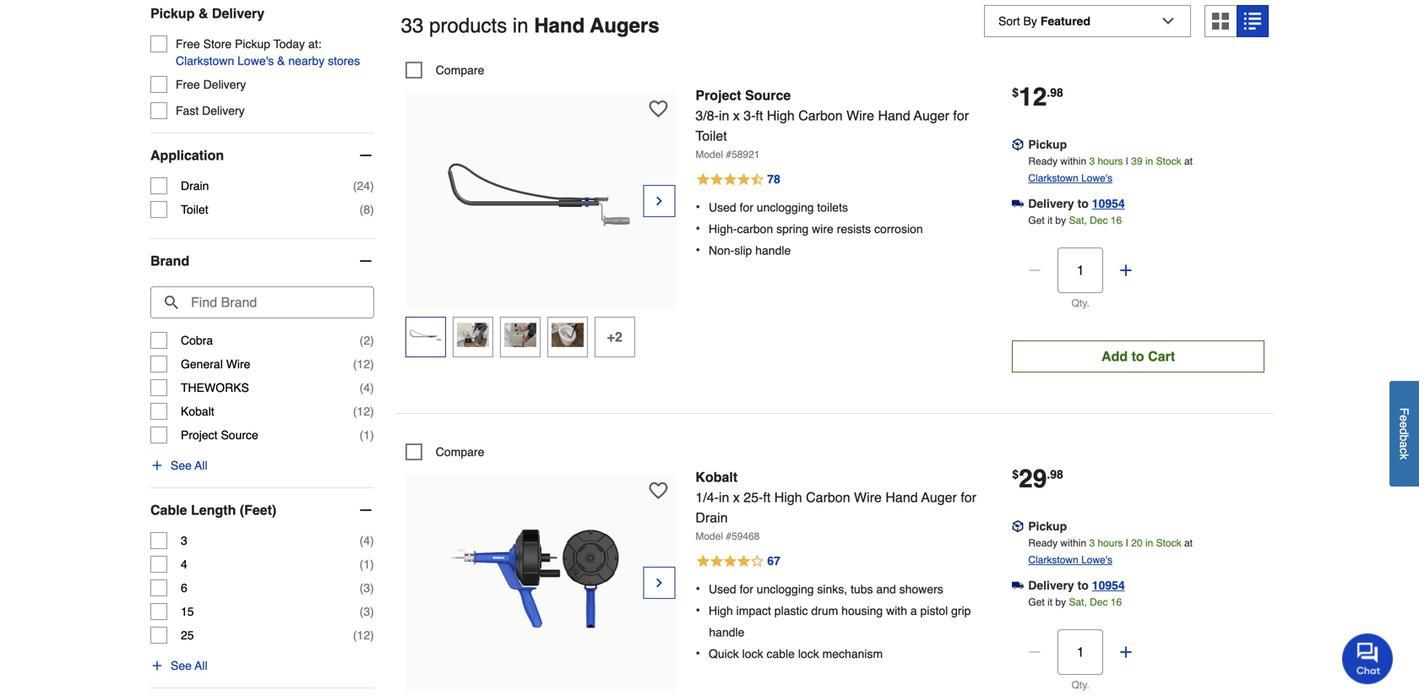 Task type: locate. For each thing, give the bounding box(es) containing it.
dec down ready within 3 hours | 20 in stock at clarkstown lowe's
[[1090, 596, 1108, 608]]

minus image
[[357, 147, 374, 164], [357, 253, 374, 270]]

dec for 29
[[1090, 596, 1108, 608]]

12 ) from the top
[[370, 629, 374, 642]]

1 vertical spatial .98
[[1047, 468, 1064, 481]]

1 free from the top
[[176, 37, 200, 51]]

by for 29
[[1056, 596, 1066, 608]]

1 get from the top
[[1029, 215, 1045, 226]]

( 3 )
[[360, 581, 374, 595], [360, 605, 374, 619]]

( for toilet
[[360, 203, 364, 216]]

plus image
[[150, 459, 164, 472], [1118, 644, 1135, 661]]

2 vertical spatial wire
[[854, 490, 882, 505]]

1 model from the top
[[696, 149, 723, 160]]

( for 3
[[360, 534, 364, 548]]

& inside clarkstown lowe's & nearby stores button
[[277, 54, 285, 68]]

0 vertical spatial see all
[[171, 459, 208, 472]]

1 # from the top
[[726, 149, 732, 160]]

compare for 29
[[436, 445, 484, 459]]

see all button down 25
[[150, 657, 208, 674]]

1 thumbnail image from the left
[[410, 319, 442, 351]]

Stepper number input field with increment and decrement buttons number field
[[1058, 247, 1104, 293], [1058, 629, 1104, 675]]

0 horizontal spatial &
[[198, 6, 208, 21]]

( for 25
[[353, 629, 357, 642]]

• down 4.5 stars image
[[696, 199, 700, 215]]

0 vertical spatial x
[[733, 108, 740, 123]]

4 for 3
[[364, 534, 370, 548]]

kobalt down theworks in the left of the page
[[181, 405, 214, 418]]

0 vertical spatial ( 4 )
[[360, 381, 374, 395]]

1 horizontal spatial toilet
[[696, 128, 727, 144]]

1 sat, from the top
[[1069, 215, 1087, 226]]

see all down project source
[[171, 459, 208, 472]]

1 horizontal spatial source
[[745, 87, 791, 103]]

| left 39 on the top right of page
[[1126, 155, 1129, 167]]

a inside • used for unclogging sinks, tubs and showers • high impact plastic drum housing with a pistol grip handle • quick lock cable lock mechanism
[[911, 604, 917, 618]]

project for project source 3/8-in x 3-ft high carbon wire hand auger for toilet model # 58921
[[696, 87, 742, 103]]

non-
[[709, 244, 735, 257]]

1 e from the top
[[1398, 415, 1412, 422]]

0 vertical spatial stepper number input field with increment and decrement buttons number field
[[1058, 247, 1104, 293]]

2 vertical spatial high
[[709, 604, 733, 618]]

( 24 )
[[353, 179, 374, 193]]

length
[[191, 502, 236, 518]]

pickup
[[150, 6, 195, 21], [235, 37, 270, 51], [1029, 138, 1067, 151], [1029, 520, 1067, 533]]

clarkstown down $ 29 .98
[[1029, 554, 1079, 566]]

2 .98 from the top
[[1047, 468, 1064, 481]]

1 ( 3 ) from the top
[[360, 581, 374, 595]]

for left 29
[[961, 490, 977, 505]]

1 horizontal spatial handle
[[756, 244, 791, 257]]

• down 4 stars image
[[696, 581, 700, 597]]

pickup image
[[1012, 139, 1024, 150], [1012, 521, 1024, 532]]

2 it from the top
[[1048, 596, 1053, 608]]

25
[[181, 629, 194, 642]]

see down 25
[[171, 659, 192, 673]]

truck filled image
[[1012, 580, 1024, 592]]

0 vertical spatial qty.
[[1072, 297, 1090, 309]]

1 see all button from the top
[[150, 457, 208, 474]]

for
[[954, 108, 969, 123], [740, 201, 754, 214], [961, 490, 977, 505], [740, 583, 754, 596]]

sat, for 12
[[1069, 215, 1087, 226]]

1 clarkstown lowe's button from the top
[[1029, 170, 1113, 187]]

clarkstown down store
[[176, 54, 234, 68]]

$ 29 .98
[[1012, 464, 1064, 493]]

gallery item 0 image for first chevron right icon from the bottom of the page
[[447, 482, 633, 668]]

0 vertical spatial all
[[195, 459, 208, 472]]

1 vertical spatial get it by sat, dec 16
[[1029, 596, 1122, 608]]

&
[[198, 6, 208, 21], [277, 54, 285, 68]]

• left quick
[[696, 646, 700, 661]]

see all down 25
[[171, 659, 208, 673]]

33 products in hand augers
[[401, 14, 660, 37]]

delivery right truck filled image
[[1029, 197, 1075, 210]]

store
[[203, 37, 232, 51]]

1 within from the top
[[1061, 155, 1087, 167]]

10954 for 12
[[1092, 197, 1125, 210]]

by down ready within 3 hours | 39 in stock at clarkstown lowe's
[[1056, 215, 1066, 226]]

dec
[[1090, 215, 1108, 226], [1090, 596, 1108, 608]]

) for general wire
[[370, 358, 374, 371]]

plus image
[[1118, 262, 1135, 279], [150, 659, 164, 673]]

0 vertical spatial auger
[[914, 108, 950, 123]]

( 12 )
[[353, 358, 374, 371], [353, 405, 374, 418], [353, 629, 374, 642]]

1 vertical spatial qty.
[[1072, 679, 1090, 691]]

drain
[[181, 179, 209, 193], [696, 510, 728, 525]]

0 horizontal spatial a
[[911, 604, 917, 618]]

1 vertical spatial ( 3 )
[[360, 605, 374, 619]]

1 vertical spatial to
[[1132, 348, 1145, 364]]

3-
[[744, 108, 756, 123]]

clarkstown lowe's button
[[1029, 170, 1113, 187], [1029, 552, 1113, 569]]

16 down ready within 3 hours | 20 in stock at clarkstown lowe's
[[1111, 596, 1122, 608]]

hours inside ready within 3 hours | 20 in stock at clarkstown lowe's
[[1098, 537, 1123, 549]]

1 vertical spatial x
[[733, 490, 740, 505]]

see
[[171, 459, 192, 472], [171, 659, 192, 673]]

1 vertical spatial gallery item 0 image
[[447, 482, 633, 668]]

dec down ready within 3 hours | 39 in stock at clarkstown lowe's
[[1090, 215, 1108, 226]]

2 used from the top
[[709, 583, 737, 596]]

1 vertical spatial delivery to 10954
[[1029, 579, 1125, 592]]

pickup image for 29
[[1012, 521, 1024, 532]]

mechanism
[[823, 647, 883, 661]]

see all button up the cable
[[150, 457, 208, 474]]

2 | from the top
[[1126, 537, 1129, 549]]

0 vertical spatial wire
[[847, 108, 875, 123]]

delivery right truck filled icon
[[1029, 579, 1075, 592]]

model left 59468
[[696, 531, 723, 542]]

for inside • used for unclogging toilets • high-carbon spring wire resists corrosion • non-slip handle
[[740, 201, 754, 214]]

0 vertical spatial plus image
[[1118, 262, 1135, 279]]

16 for 29
[[1111, 596, 1122, 608]]

2 sat, from the top
[[1069, 596, 1087, 608]]

project
[[696, 87, 742, 103], [181, 428, 218, 442]]

in left '25-'
[[719, 490, 730, 505]]

2 see from the top
[[171, 659, 192, 673]]

unclogging inside • used for unclogging sinks, tubs and showers • high impact plastic drum housing with a pistol grip handle • quick lock cable lock mechanism
[[757, 583, 814, 596]]

) for kobalt
[[370, 405, 374, 418]]

1 see all from the top
[[171, 459, 208, 472]]

67
[[768, 554, 781, 568]]

1 1 from the top
[[364, 428, 370, 442]]

6 ) from the top
[[370, 405, 374, 418]]

| inside ready within 3 hours | 20 in stock at clarkstown lowe's
[[1126, 537, 1129, 549]]

5 • from the top
[[696, 602, 700, 618]]

1 used from the top
[[709, 201, 737, 214]]

pickup image for 12
[[1012, 139, 1024, 150]]

1/4-
[[696, 490, 719, 505]]

1 .98 from the top
[[1047, 86, 1064, 99]]

2 minus image from the top
[[357, 253, 374, 270]]

free left store
[[176, 37, 200, 51]]

d
[[1398, 428, 1412, 435]]

hours inside ready within 3 hours | 39 in stock at clarkstown lowe's
[[1098, 155, 1123, 167]]

stores
[[328, 54, 360, 68]]

quick
[[709, 647, 739, 661]]

augers
[[590, 14, 660, 37]]

x
[[733, 108, 740, 123], [733, 490, 740, 505]]

compare
[[436, 63, 484, 77], [436, 445, 484, 459]]

project up 3/8-
[[696, 87, 742, 103]]

at inside ready within 3 hours | 39 in stock at clarkstown lowe's
[[1185, 155, 1193, 167]]

cart
[[1148, 348, 1175, 364]]

1 vertical spatial &
[[277, 54, 285, 68]]

1 vertical spatial chevron right image
[[653, 574, 666, 591]]

hand inside kobalt 1/4-in x 25-ft high carbon wire hand auger for drain model # 59468
[[886, 490, 918, 505]]

used down 4 stars image
[[709, 583, 737, 596]]

in inside project source 3/8-in x 3-ft high carbon wire hand auger for toilet model # 58921
[[719, 108, 730, 123]]

0 vertical spatial handle
[[756, 244, 791, 257]]

at for 12
[[1185, 155, 1193, 167]]

5013100599 element
[[405, 62, 484, 78]]

$ inside $ 12 .98
[[1012, 86, 1019, 99]]

• left the high-
[[696, 221, 700, 236]]

12
[[1019, 82, 1047, 111], [357, 358, 370, 371], [357, 405, 370, 418], [357, 629, 370, 642]]

0 horizontal spatial source
[[221, 428, 258, 442]]

1 vertical spatial 10954
[[1092, 579, 1125, 592]]

• used for unclogging toilets • high-carbon spring wire resists corrosion • non-slip handle
[[696, 199, 923, 258]]

1 | from the top
[[1126, 155, 1129, 167]]

it down ready within 3 hours | 39 in stock at clarkstown lowe's
[[1048, 215, 1053, 226]]

0 vertical spatial ( 12 )
[[353, 358, 374, 371]]

cable length (feet)
[[150, 502, 277, 518]]

2 vertical spatial to
[[1078, 579, 1089, 592]]

0 horizontal spatial project
[[181, 428, 218, 442]]

with
[[886, 604, 907, 618]]

2 hours from the top
[[1098, 537, 1123, 549]]

hours left 39 on the top right of page
[[1098, 155, 1123, 167]]

project down theworks in the left of the page
[[181, 428, 218, 442]]

source inside project source 3/8-in x 3-ft high carbon wire hand auger for toilet model # 58921
[[745, 87, 791, 103]]

a inside button
[[1398, 441, 1412, 448]]

2 16 from the top
[[1111, 596, 1122, 608]]

get
[[1029, 215, 1045, 226], [1029, 596, 1045, 608]]

to down ready within 3 hours | 20 in stock at clarkstown lowe's
[[1078, 579, 1089, 592]]

0 vertical spatial 1
[[364, 428, 370, 442]]

in
[[513, 14, 529, 37], [719, 108, 730, 123], [1146, 155, 1154, 167], [719, 490, 730, 505], [1146, 537, 1154, 549]]

pickup up free delivery
[[150, 6, 195, 21]]

1 ) from the top
[[370, 179, 374, 193]]

carbon up 78 button
[[799, 108, 843, 123]]

within inside ready within 3 hours | 20 in stock at clarkstown lowe's
[[1061, 537, 1087, 549]]

get it by sat, dec 16
[[1029, 215, 1122, 226], [1029, 596, 1122, 608]]

| inside ready within 3 hours | 39 in stock at clarkstown lowe's
[[1126, 155, 1129, 167]]

) for 3
[[370, 534, 374, 548]]

1 get it by sat, dec 16 from the top
[[1029, 215, 1122, 226]]

2 stock from the top
[[1156, 537, 1182, 549]]

minus image inside application button
[[357, 147, 374, 164]]

get it by sat, dec 16 down ready within 3 hours | 20 in stock at clarkstown lowe's
[[1029, 596, 1122, 608]]

0 vertical spatial sat,
[[1069, 215, 1087, 226]]

+2 button
[[595, 317, 635, 357]]

2 # from the top
[[726, 531, 732, 542]]

0 vertical spatial gallery item 0 image
[[447, 100, 633, 286]]

2 unclogging from the top
[[757, 583, 814, 596]]

2 1 from the top
[[364, 558, 370, 571]]

0 vertical spatial lowe's
[[238, 54, 274, 68]]

( for drain
[[353, 179, 357, 193]]

2 ( 1 ) from the top
[[360, 558, 374, 571]]

0 vertical spatial source
[[745, 87, 791, 103]]

1 for 4
[[364, 558, 370, 571]]

4 • from the top
[[696, 581, 700, 597]]

minus image inside brand button
[[357, 253, 374, 270]]

2 at from the top
[[1185, 537, 1193, 549]]

lock
[[742, 647, 764, 661], [798, 647, 819, 661]]

for up carbon
[[740, 201, 754, 214]]

unclogging for 12
[[757, 201, 814, 214]]

1 vertical spatial stock
[[1156, 537, 1182, 549]]

project inside project source 3/8-in x 3-ft high carbon wire hand auger for toilet model # 58921
[[696, 87, 742, 103]]

|
[[1126, 155, 1129, 167], [1126, 537, 1129, 549]]

ready for 12
[[1029, 155, 1058, 167]]

it
[[1048, 215, 1053, 226], [1048, 596, 1053, 608]]

2 stepper number input field with increment and decrement buttons number field from the top
[[1058, 629, 1104, 675]]

for inside project source 3/8-in x 3-ft high carbon wire hand auger for toilet model # 58921
[[954, 108, 969, 123]]

kobalt up 1/4-
[[696, 469, 738, 485]]

0 vertical spatial chevron right image
[[653, 193, 666, 209]]

1 vertical spatial model
[[696, 531, 723, 542]]

( for 15
[[360, 605, 364, 619]]

3 ) from the top
[[370, 334, 374, 347]]

minus image inside cable length (feet) 'button'
[[357, 502, 374, 519]]

in left 3-
[[719, 108, 730, 123]]

1 horizontal spatial plus image
[[1118, 644, 1135, 661]]

sat, down ready within 3 hours | 39 in stock at clarkstown lowe's
[[1069, 215, 1087, 226]]

resists
[[837, 222, 871, 236]]

used inside • used for unclogging toilets • high-carbon spring wire resists corrosion • non-slip handle
[[709, 201, 737, 214]]

within left 39 on the top right of page
[[1061, 155, 1087, 167]]

1 vertical spatial #
[[726, 531, 732, 542]]

lock right the cable
[[798, 647, 819, 661]]

& down today
[[277, 54, 285, 68]]

minus image
[[1027, 262, 1044, 279], [357, 502, 374, 519], [1027, 644, 1044, 661]]

ready down $ 29 .98
[[1029, 537, 1058, 549]]

1 10954 from the top
[[1092, 197, 1125, 210]]

2 ready from the top
[[1029, 537, 1058, 549]]

0 horizontal spatial plus image
[[150, 459, 164, 472]]

1 vertical spatial ready
[[1029, 537, 1058, 549]]

3 ( 12 ) from the top
[[353, 629, 374, 642]]

9 ) from the top
[[370, 558, 374, 571]]

2 ( 12 ) from the top
[[353, 405, 374, 418]]

free up "fast"
[[176, 78, 200, 91]]

( for project source
[[360, 428, 364, 442]]

10954 button down ready within 3 hours | 39 in stock at clarkstown lowe's
[[1092, 195, 1125, 212]]

1 pickup image from the top
[[1012, 139, 1024, 150]]

at right 39 on the top right of page
[[1185, 155, 1193, 167]]

1 vertical spatial |
[[1126, 537, 1129, 549]]

ready inside ready within 3 hours | 20 in stock at clarkstown lowe's
[[1029, 537, 1058, 549]]

source for project source
[[221, 428, 258, 442]]

1 x from the top
[[733, 108, 740, 123]]

( 1 ) for project source
[[360, 428, 374, 442]]

minus image for 1st stepper number input field with increment and decrement buttons number field from the bottom
[[1027, 644, 1044, 661]]

0 vertical spatial see
[[171, 459, 192, 472]]

source down theworks in the left of the page
[[221, 428, 258, 442]]

0 vertical spatial delivery to 10954
[[1029, 197, 1125, 210]]

1 for project source
[[364, 428, 370, 442]]

.98 inside $ 12 .98
[[1047, 86, 1064, 99]]

10954
[[1092, 197, 1125, 210], [1092, 579, 1125, 592]]

in inside ready within 3 hours | 20 in stock at clarkstown lowe's
[[1146, 537, 1154, 549]]

today
[[274, 37, 305, 51]]

0 vertical spatial clarkstown
[[176, 54, 234, 68]]

ready down $ 12 .98
[[1029, 155, 1058, 167]]

1 horizontal spatial project
[[696, 87, 742, 103]]

wire up 67 button
[[854, 490, 882, 505]]

( 4 ) for 3
[[360, 534, 374, 548]]

1 $ from the top
[[1012, 86, 1019, 99]]

2 10954 button from the top
[[1092, 577, 1125, 594]]

handle
[[756, 244, 791, 257], [709, 626, 745, 639]]

2 model from the top
[[696, 531, 723, 542]]

#
[[726, 149, 732, 160], [726, 531, 732, 542]]

delivery to 10954
[[1029, 197, 1125, 210], [1029, 579, 1125, 592]]

to right add on the right bottom
[[1132, 348, 1145, 364]]

1 stepper number input field with increment and decrement buttons number field from the top
[[1058, 247, 1104, 293]]

1 minus image from the top
[[357, 147, 374, 164]]

fast delivery
[[176, 104, 245, 118]]

# up 4 stars image
[[726, 531, 732, 542]]

add to cart
[[1102, 348, 1175, 364]]

0 vertical spatial 16
[[1111, 215, 1122, 226]]

2 vertical spatial clarkstown
[[1029, 554, 1079, 566]]

0 vertical spatial carbon
[[799, 108, 843, 123]]

e up d
[[1398, 415, 1412, 422]]

1 at from the top
[[1185, 155, 1193, 167]]

stock for 12
[[1156, 155, 1182, 167]]

carbon up 67 button
[[806, 490, 851, 505]]

pickup up clarkstown lowe's & nearby stores
[[235, 37, 270, 51]]

kobalt for kobalt
[[181, 405, 214, 418]]

0 vertical spatial ready
[[1029, 155, 1058, 167]]

0 vertical spatial used
[[709, 201, 737, 214]]

delivery to 10954 down ready within 3 hours | 20 in stock at clarkstown lowe's
[[1029, 579, 1125, 592]]

kobalt inside kobalt 1/4-in x 25-ft high carbon wire hand auger for drain model # 59468
[[696, 469, 738, 485]]

•
[[696, 199, 700, 215], [696, 221, 700, 236], [696, 242, 700, 258], [696, 581, 700, 597], [696, 602, 700, 618], [696, 646, 700, 661]]

0 vertical spatial &
[[198, 6, 208, 21]]

1 vertical spatial compare
[[436, 445, 484, 459]]

1 see from the top
[[171, 459, 192, 472]]

| left the '20'
[[1126, 537, 1129, 549]]

ft right 1/4-
[[763, 490, 771, 505]]

for left the actual price $12.98 element
[[954, 108, 969, 123]]

auger inside project source 3/8-in x 3-ft high carbon wire hand auger for toilet model # 58921
[[914, 108, 950, 123]]

1 gallery item 0 image from the top
[[447, 100, 633, 286]]

pickup image down the actual price $12.98 element
[[1012, 139, 1024, 150]]

+2
[[607, 329, 623, 345]]

qty.
[[1072, 297, 1090, 309], [1072, 679, 1090, 691]]

1 vertical spatial kobalt
[[696, 469, 738, 485]]

x left 3-
[[733, 108, 740, 123]]

1 vertical spatial free
[[176, 78, 200, 91]]

1 ( 4 ) from the top
[[360, 381, 374, 395]]

0 vertical spatial project
[[696, 87, 742, 103]]

1 vertical spatial hours
[[1098, 537, 1123, 549]]

Find Brand text field
[[150, 287, 374, 319]]

1 • from the top
[[696, 199, 700, 215]]

to inside add to cart button
[[1132, 348, 1145, 364]]

chevron right image
[[653, 193, 666, 209], [653, 574, 666, 591]]

) for 4
[[370, 558, 374, 571]]

4 ) from the top
[[370, 358, 374, 371]]

1 it from the top
[[1048, 215, 1053, 226]]

• left non-
[[696, 242, 700, 258]]

) for toilet
[[370, 203, 374, 216]]

compare inside 5013100599 element
[[436, 63, 484, 77]]

2 ) from the top
[[370, 203, 374, 216]]

hours for 12
[[1098, 155, 1123, 167]]

toilet inside project source 3/8-in x 3-ft high carbon wire hand auger for toilet model # 58921
[[696, 128, 727, 144]]

0 vertical spatial $
[[1012, 86, 1019, 99]]

wire up theworks in the left of the page
[[226, 358, 251, 371]]

1 vertical spatial stepper number input field with increment and decrement buttons number field
[[1058, 629, 1104, 675]]

• left impact
[[696, 602, 700, 618]]

wire inside kobalt 1/4-in x 25-ft high carbon wire hand auger for drain model # 59468
[[854, 490, 882, 505]]

1 10954 button from the top
[[1092, 195, 1125, 212]]

11 ) from the top
[[370, 605, 374, 619]]

4.5 stars image
[[696, 170, 782, 190]]

( for cobra
[[360, 334, 364, 347]]

16 for 12
[[1111, 215, 1122, 226]]

2 ( 3 ) from the top
[[360, 605, 374, 619]]

clarkstown lowe's button for 29
[[1029, 552, 1113, 569]]

high left impact
[[709, 604, 733, 618]]

handle down carbon
[[756, 244, 791, 257]]

20
[[1132, 537, 1143, 549]]

hours
[[1098, 155, 1123, 167], [1098, 537, 1123, 549]]

products
[[429, 14, 507, 37]]

to for 29
[[1078, 579, 1089, 592]]

5 ) from the top
[[370, 381, 374, 395]]

toilet
[[696, 128, 727, 144], [181, 203, 208, 216]]

grip
[[952, 604, 971, 618]]

58921
[[732, 149, 760, 160]]

stock right the '20'
[[1156, 537, 1182, 549]]

see all
[[171, 459, 208, 472], [171, 659, 208, 673]]

10954 down ready within 3 hours | 39 in stock at clarkstown lowe's
[[1092, 197, 1125, 210]]

3 thumbnail image from the left
[[504, 319, 536, 351]]

f
[[1398, 408, 1412, 415]]

( 4 )
[[360, 381, 374, 395], [360, 534, 374, 548]]

a up k
[[1398, 441, 1412, 448]]

stock right 39 on the top right of page
[[1156, 155, 1182, 167]]

# inside project source 3/8-in x 3-ft high carbon wire hand auger for toilet model # 58921
[[726, 149, 732, 160]]

1 vertical spatial it
[[1048, 596, 1053, 608]]

.98 inside $ 29 .98
[[1047, 468, 1064, 481]]

carbon
[[799, 108, 843, 123], [806, 490, 851, 505]]

used inside • used for unclogging sinks, tubs and showers • high impact plastic drum housing with a pistol grip handle • quick lock cable lock mechanism
[[709, 583, 737, 596]]

1 vertical spatial clarkstown
[[1029, 172, 1079, 184]]

free for free store pickup today at:
[[176, 37, 200, 51]]

1 vertical spatial 4
[[364, 534, 370, 548]]

0 vertical spatial within
[[1061, 155, 1087, 167]]

0 vertical spatial plus image
[[150, 459, 164, 472]]

1 horizontal spatial &
[[277, 54, 285, 68]]

pickup image down 29
[[1012, 521, 1024, 532]]

10954 for 29
[[1092, 579, 1125, 592]]

0 vertical spatial unclogging
[[757, 201, 814, 214]]

hand inside project source 3/8-in x 3-ft high carbon wire hand auger for toilet model # 58921
[[878, 108, 911, 123]]

0 vertical spatial minus image
[[357, 147, 374, 164]]

0 horizontal spatial kobalt
[[181, 405, 214, 418]]

handle up quick
[[709, 626, 745, 639]]

thumbnail image
[[410, 319, 442, 351], [457, 319, 489, 351], [504, 319, 536, 351], [552, 319, 584, 351]]

stock inside ready within 3 hours | 39 in stock at clarkstown lowe's
[[1156, 155, 1182, 167]]

for inside • used for unclogging sinks, tubs and showers • high impact plastic drum housing with a pistol grip handle • quick lock cable lock mechanism
[[740, 583, 754, 596]]

ready
[[1029, 155, 1058, 167], [1029, 537, 1058, 549]]

minus image for first stepper number input field with increment and decrement buttons number field from the top of the page
[[1027, 262, 1044, 279]]

1 vertical spatial see all button
[[150, 657, 208, 674]]

to
[[1078, 197, 1089, 210], [1132, 348, 1145, 364], [1078, 579, 1089, 592]]

2 $ from the top
[[1012, 468, 1019, 481]]

1 compare from the top
[[436, 63, 484, 77]]

10 ) from the top
[[370, 581, 374, 595]]

25-
[[744, 490, 763, 505]]

24
[[357, 179, 370, 193]]

a right with
[[911, 604, 917, 618]]

1 unclogging from the top
[[757, 201, 814, 214]]

sat,
[[1069, 215, 1087, 226], [1069, 596, 1087, 608]]

unclogging up spring
[[757, 201, 814, 214]]

by down ready within 3 hours | 20 in stock at clarkstown lowe's
[[1056, 596, 1066, 608]]

get it by sat, dec 16 down ready within 3 hours | 39 in stock at clarkstown lowe's
[[1029, 215, 1122, 226]]

high right '25-'
[[775, 490, 802, 505]]

clarkstown down the actual price $12.98 element
[[1029, 172, 1079, 184]]

high right 3-
[[767, 108, 795, 123]]

2 delivery to 10954 from the top
[[1029, 579, 1125, 592]]

0 vertical spatial ft
[[756, 108, 763, 123]]

ft up 58921
[[756, 108, 763, 123]]

0 vertical spatial get it by sat, dec 16
[[1029, 215, 1122, 226]]

get for 29
[[1029, 596, 1045, 608]]

2 compare from the top
[[436, 445, 484, 459]]

lowe's
[[238, 54, 274, 68], [1082, 172, 1113, 184], [1082, 554, 1113, 566]]

at inside ready within 3 hours | 20 in stock at clarkstown lowe's
[[1185, 537, 1193, 549]]

1 vertical spatial lowe's
[[1082, 172, 1113, 184]]

1 vertical spatial see
[[171, 659, 192, 673]]

source up 3-
[[745, 87, 791, 103]]

0 vertical spatial hours
[[1098, 155, 1123, 167]]

toilet down 3/8-
[[696, 128, 727, 144]]

1 ( 1 ) from the top
[[360, 428, 374, 442]]

1 ready from the top
[[1029, 155, 1058, 167]]

7 ) from the top
[[370, 428, 374, 442]]

0 vertical spatial stock
[[1156, 155, 1182, 167]]

8 ) from the top
[[370, 534, 374, 548]]

1 delivery to 10954 from the top
[[1029, 197, 1125, 210]]

2 get it by sat, dec 16 from the top
[[1029, 596, 1122, 608]]

1 vertical spatial dec
[[1090, 596, 1108, 608]]

1 vertical spatial project
[[181, 428, 218, 442]]

2 by from the top
[[1056, 596, 1066, 608]]

$ inside $ 29 .98
[[1012, 468, 1019, 481]]

lowe's inside ready within 3 hours | 20 in stock at clarkstown lowe's
[[1082, 554, 1113, 566]]

wire
[[847, 108, 875, 123], [226, 358, 251, 371], [854, 490, 882, 505]]

to for 12
[[1078, 197, 1089, 210]]

model inside project source 3/8-in x 3-ft high carbon wire hand auger for toilet model # 58921
[[696, 149, 723, 160]]

# up 4.5 stars image
[[726, 149, 732, 160]]

1 dec from the top
[[1090, 215, 1108, 226]]

e
[[1398, 415, 1412, 422], [1398, 422, 1412, 428]]

29
[[1019, 464, 1047, 493]]

clarkstown inside ready within 3 hours | 20 in stock at clarkstown lowe's
[[1029, 554, 1079, 566]]

2 qty. from the top
[[1072, 679, 1090, 691]]

3 • from the top
[[696, 242, 700, 258]]

1 ( 12 ) from the top
[[353, 358, 374, 371]]

1 vertical spatial ( 4 )
[[360, 534, 374, 548]]

2 clarkstown lowe's button from the top
[[1029, 552, 1113, 569]]

$ for 29
[[1012, 468, 1019, 481]]

2 x from the top
[[733, 490, 740, 505]]

lowe's inside ready within 3 hours | 39 in stock at clarkstown lowe's
[[1082, 172, 1113, 184]]

within inside ready within 3 hours | 39 in stock at clarkstown lowe's
[[1061, 155, 1087, 167]]

2 within from the top
[[1061, 537, 1087, 549]]

1 stock from the top
[[1156, 155, 1182, 167]]

truck filled image
[[1012, 198, 1024, 210]]

( for theworks
[[360, 381, 364, 395]]

0 vertical spatial 10954
[[1092, 197, 1125, 210]]

in right 39 on the top right of page
[[1146, 155, 1154, 167]]

ft inside project source 3/8-in x 3-ft high carbon wire hand auger for toilet model # 58921
[[756, 108, 763, 123]]

slip
[[735, 244, 752, 257]]

unclogging up plastic at the bottom of the page
[[757, 583, 814, 596]]

lock left the cable
[[742, 647, 764, 661]]

0 vertical spatial #
[[726, 149, 732, 160]]

ready inside ready within 3 hours | 39 in stock at clarkstown lowe's
[[1029, 155, 1058, 167]]

gallery item 0 image
[[447, 100, 633, 286], [447, 482, 633, 668]]

see up the cable
[[171, 459, 192, 472]]

drain down 1/4-
[[696, 510, 728, 525]]

to down ready within 3 hours | 39 in stock at clarkstown lowe's
[[1078, 197, 1089, 210]]

1 vertical spatial get
[[1029, 596, 1045, 608]]

$ for 12
[[1012, 86, 1019, 99]]

1 vertical spatial high
[[775, 490, 802, 505]]

stock inside ready within 3 hours | 20 in stock at clarkstown lowe's
[[1156, 537, 1182, 549]]

compare inside 5013102031 element
[[436, 445, 484, 459]]

1 vertical spatial drain
[[696, 510, 728, 525]]

1 16 from the top
[[1111, 215, 1122, 226]]

2 dec from the top
[[1090, 596, 1108, 608]]

3 inside ready within 3 hours | 20 in stock at clarkstown lowe's
[[1090, 537, 1095, 549]]

delivery to 10954 for 12
[[1029, 197, 1125, 210]]

) for theworks
[[370, 381, 374, 395]]

0 vertical spatial at
[[1185, 155, 1193, 167]]

it down ready within 3 hours | 20 in stock at clarkstown lowe's
[[1048, 596, 1053, 608]]

minus image for application
[[357, 147, 374, 164]]

minus image down 8
[[357, 253, 374, 270]]

e up b
[[1398, 422, 1412, 428]]

kobalt
[[181, 405, 214, 418], [696, 469, 738, 485]]

at right the '20'
[[1185, 537, 1193, 549]]

at
[[1185, 155, 1193, 167], [1185, 537, 1193, 549]]

1 chevron right image from the top
[[653, 193, 666, 209]]

sat, down ready within 3 hours | 20 in stock at clarkstown lowe's
[[1069, 596, 1087, 608]]

0 vertical spatial 10954 button
[[1092, 195, 1125, 212]]

carbon inside project source 3/8-in x 3-ft high carbon wire hand auger for toilet model # 58921
[[799, 108, 843, 123]]

1 vertical spatial toilet
[[181, 203, 208, 216]]

model left 58921
[[696, 149, 723, 160]]

unclogging for 29
[[757, 583, 814, 596]]

qty. for 1st stepper number input field with increment and decrement buttons number field from the bottom
[[1072, 679, 1090, 691]]

delivery
[[212, 6, 265, 21], [203, 78, 246, 91], [202, 104, 245, 118], [1029, 197, 1075, 210], [1029, 579, 1075, 592]]

handle inside • used for unclogging sinks, tubs and showers • high impact plastic drum housing with a pistol grip handle • quick lock cable lock mechanism
[[709, 626, 745, 639]]

16 down ready within 3 hours | 39 in stock at clarkstown lowe's
[[1111, 215, 1122, 226]]

1 vertical spatial source
[[221, 428, 258, 442]]

k
[[1398, 454, 1412, 460]]

2 vertical spatial minus image
[[1027, 644, 1044, 661]]

0 vertical spatial clarkstown lowe's button
[[1029, 170, 1113, 187]]

unclogging inside • used for unclogging toilets • high-carbon spring wire resists corrosion • non-slip handle
[[757, 201, 814, 214]]

( for 4
[[360, 558, 364, 571]]

(
[[353, 179, 357, 193], [360, 203, 364, 216], [360, 334, 364, 347], [353, 358, 357, 371], [360, 381, 364, 395], [353, 405, 357, 418], [360, 428, 364, 442], [360, 534, 364, 548], [360, 558, 364, 571], [360, 581, 364, 595], [360, 605, 364, 619], [353, 629, 357, 642]]

1 vertical spatial handle
[[709, 626, 745, 639]]

in inside ready within 3 hours | 39 in stock at clarkstown lowe's
[[1146, 155, 1154, 167]]

& up store
[[198, 6, 208, 21]]

10954 down ready within 3 hours | 20 in stock at clarkstown lowe's
[[1092, 579, 1125, 592]]

0 vertical spatial kobalt
[[181, 405, 214, 418]]

2 e from the top
[[1398, 422, 1412, 428]]

clarkstown inside ready within 3 hours | 39 in stock at clarkstown lowe's
[[1029, 172, 1079, 184]]

used up the high-
[[709, 201, 737, 214]]

0 vertical spatial pickup image
[[1012, 139, 1024, 150]]

drain down application
[[181, 179, 209, 193]]

1 vertical spatial all
[[195, 659, 208, 673]]

2 ( 4 ) from the top
[[360, 534, 374, 548]]



Task type: describe. For each thing, give the bounding box(es) containing it.
cable
[[767, 647, 795, 661]]

( 8 )
[[360, 203, 374, 216]]

delivery up free store pickup today at:
[[212, 6, 265, 21]]

delivery down free delivery
[[202, 104, 245, 118]]

) for 6
[[370, 581, 374, 595]]

) for cobra
[[370, 334, 374, 347]]

0 horizontal spatial toilet
[[181, 203, 208, 216]]

8
[[364, 203, 370, 216]]

2 lock from the left
[[798, 647, 819, 661]]

$ 12 .98
[[1012, 82, 1064, 111]]

ft inside kobalt 1/4-in x 25-ft high carbon wire hand auger for drain model # 59468
[[763, 490, 771, 505]]

project source 3/8-in x 3-ft high carbon wire hand auger for toilet model # 58921
[[696, 87, 969, 160]]

and
[[877, 583, 896, 596]]

( for general wire
[[353, 358, 357, 371]]

in inside kobalt 1/4-in x 25-ft high carbon wire hand auger for drain model # 59468
[[719, 490, 730, 505]]

by for 12
[[1056, 215, 1066, 226]]

10954 button for 29
[[1092, 577, 1125, 594]]

6
[[181, 581, 187, 595]]

1 horizontal spatial plus image
[[1118, 262, 1135, 279]]

delivery up fast delivery
[[203, 78, 246, 91]]

qty. for first stepper number input field with increment and decrement buttons number field from the top of the page
[[1072, 297, 1090, 309]]

( for kobalt
[[353, 405, 357, 418]]

clarkstown lowe's & nearby stores
[[176, 54, 360, 68]]

high inside project source 3/8-in x 3-ft high carbon wire hand auger for toilet model # 58921
[[767, 108, 795, 123]]

cobra
[[181, 334, 213, 347]]

for inside kobalt 1/4-in x 25-ft high carbon wire hand auger for drain model # 59468
[[961, 490, 977, 505]]

ready within 3 hours | 39 in stock at clarkstown lowe's
[[1029, 155, 1193, 184]]

2 • from the top
[[696, 221, 700, 236]]

cable
[[150, 502, 187, 518]]

| for 29
[[1126, 537, 1129, 549]]

0 vertical spatial hand
[[534, 14, 585, 37]]

get for 12
[[1029, 215, 1045, 226]]

fast
[[176, 104, 199, 118]]

free delivery
[[176, 78, 246, 91]]

2
[[364, 334, 370, 347]]

lowe's inside button
[[238, 54, 274, 68]]

6 • from the top
[[696, 646, 700, 661]]

( 4 ) for theworks
[[360, 381, 374, 395]]

clarkstown for 29
[[1029, 554, 1079, 566]]

high inside • used for unclogging sinks, tubs and showers • high impact plastic drum housing with a pistol grip handle • quick lock cable lock mechanism
[[709, 604, 733, 618]]

toilets
[[817, 201, 848, 214]]

.98 for 29
[[1047, 468, 1064, 481]]

free store pickup today at:
[[176, 37, 322, 51]]

used for 12
[[709, 201, 737, 214]]

10954 button for 12
[[1092, 195, 1125, 212]]

3/8-
[[696, 108, 719, 123]]

67 button
[[696, 552, 992, 572]]

stock for 29
[[1156, 537, 1182, 549]]

theworks
[[181, 381, 249, 395]]

) for drain
[[370, 179, 374, 193]]

• used for unclogging sinks, tubs and showers • high impact plastic drum housing with a pistol grip handle • quick lock cable lock mechanism
[[696, 581, 971, 661]]

c
[[1398, 448, 1412, 454]]

| for 12
[[1126, 155, 1129, 167]]

heart outline image
[[649, 482, 668, 500]]

pistol
[[921, 604, 948, 618]]

2 all from the top
[[195, 659, 208, 673]]

kobalt 1/4-in x 25-ft high carbon wire hand auger for drain model # 59468
[[696, 469, 977, 542]]

pickup down the actual price $12.98 element
[[1029, 138, 1067, 151]]

5013102031 element
[[405, 444, 484, 460]]

2 chevron right image from the top
[[653, 574, 666, 591]]

3 inside ready within 3 hours | 39 in stock at clarkstown lowe's
[[1090, 155, 1095, 167]]

list view image
[[1245, 13, 1262, 30]]

clarkstown lowe's & nearby stores button
[[176, 52, 360, 69]]

kobalt for kobalt 1/4-in x 25-ft high carbon wire hand auger for drain model # 59468
[[696, 469, 738, 485]]

ready within 3 hours | 20 in stock at clarkstown lowe's
[[1029, 537, 1193, 566]]

( 1 ) for 4
[[360, 558, 374, 571]]

4 for theworks
[[364, 381, 370, 395]]

nearby
[[288, 54, 325, 68]]

wire inside project source 3/8-in x 3-ft high carbon wire hand auger for toilet model # 58921
[[847, 108, 875, 123]]

impact
[[737, 604, 771, 618]]

carbon inside kobalt 1/4-in x 25-ft high carbon wire hand auger for drain model # 59468
[[806, 490, 851, 505]]

pickup & delivery
[[150, 6, 265, 21]]

at for 29
[[1185, 537, 1193, 549]]

minus image for brand
[[357, 253, 374, 270]]

carbon
[[737, 222, 773, 236]]

pickup down $ 29 .98
[[1029, 520, 1067, 533]]

general wire
[[181, 358, 251, 371]]

2 see all button from the top
[[150, 657, 208, 674]]

actual price $29.98 element
[[1012, 464, 1064, 493]]

drum
[[811, 604, 838, 618]]

compare for 12
[[436, 63, 484, 77]]

78
[[768, 172, 781, 186]]

grid view image
[[1213, 13, 1229, 30]]

f e e d b a c k button
[[1390, 381, 1420, 487]]

2 thumbnail image from the left
[[457, 319, 489, 351]]

add
[[1102, 348, 1128, 364]]

sinks,
[[817, 583, 848, 596]]

used for 29
[[709, 583, 737, 596]]

dec for 12
[[1090, 215, 1108, 226]]

1 vertical spatial plus image
[[1118, 644, 1135, 661]]

1 vertical spatial wire
[[226, 358, 251, 371]]

0 horizontal spatial plus image
[[150, 659, 164, 673]]

within for 12
[[1061, 155, 1087, 167]]

general
[[181, 358, 223, 371]]

( 12 ) for brand
[[353, 405, 374, 418]]

(feet)
[[240, 502, 277, 518]]

2 vertical spatial 4
[[181, 558, 187, 571]]

free for free delivery
[[176, 78, 200, 91]]

( 3 ) for 6
[[360, 581, 374, 595]]

( for 6
[[360, 581, 364, 595]]

cable length (feet) button
[[150, 488, 374, 532]]

in right products
[[513, 14, 529, 37]]

handle inside • used for unclogging toilets • high-carbon spring wire resists corrosion • non-slip handle
[[756, 244, 791, 257]]

78 button
[[696, 170, 992, 190]]

( 2 )
[[360, 334, 374, 347]]

spring
[[777, 222, 809, 236]]

it for 29
[[1048, 596, 1053, 608]]

1 all from the top
[[195, 459, 208, 472]]

33
[[401, 14, 424, 37]]

model inside kobalt 1/4-in x 25-ft high carbon wire hand auger for drain model # 59468
[[696, 531, 723, 542]]

high inside kobalt 1/4-in x 25-ft high carbon wire hand auger for drain model # 59468
[[775, 490, 802, 505]]

project source
[[181, 428, 258, 442]]

b
[[1398, 435, 1412, 441]]

brand button
[[150, 239, 374, 283]]

add to cart button
[[1012, 340, 1265, 373]]

application button
[[150, 134, 374, 178]]

get it by sat, dec 16 for 12
[[1029, 215, 1122, 226]]

clarkstown inside button
[[176, 54, 234, 68]]

heart outline image
[[649, 100, 668, 118]]

39
[[1132, 155, 1143, 167]]

x inside project source 3/8-in x 3-ft high carbon wire hand auger for toilet model # 58921
[[733, 108, 740, 123]]

lowe's for 12
[[1082, 172, 1113, 184]]

application
[[150, 148, 224, 163]]

15
[[181, 605, 194, 619]]

# inside kobalt 1/4-in x 25-ft high carbon wire hand auger for drain model # 59468
[[726, 531, 732, 542]]

auger inside kobalt 1/4-in x 25-ft high carbon wire hand auger for drain model # 59468
[[922, 490, 957, 505]]

clarkstown for 12
[[1029, 172, 1079, 184]]

( 3 ) for 15
[[360, 605, 374, 619]]

brand
[[150, 253, 189, 269]]

source for project source 3/8-in x 3-ft high carbon wire hand auger for toilet model # 58921
[[745, 87, 791, 103]]

showers
[[900, 583, 944, 596]]

corrosion
[[875, 222, 923, 236]]

high-
[[709, 222, 737, 236]]

at:
[[308, 37, 322, 51]]

drain inside kobalt 1/4-in x 25-ft high carbon wire hand auger for drain model # 59468
[[696, 510, 728, 525]]

project for project source
[[181, 428, 218, 442]]

12 for kobalt
[[357, 405, 370, 418]]

2 see all from the top
[[171, 659, 208, 673]]

housing
[[842, 604, 883, 618]]

it for 12
[[1048, 215, 1053, 226]]

f e e d b a c k
[[1398, 408, 1412, 460]]

0 horizontal spatial drain
[[181, 179, 209, 193]]

) for 25
[[370, 629, 374, 642]]

.98 for 12
[[1047, 86, 1064, 99]]

ready for 29
[[1029, 537, 1058, 549]]

gallery item 0 image for 2nd chevron right icon from the bottom
[[447, 100, 633, 286]]

wire
[[812, 222, 834, 236]]

chat invite button image
[[1343, 633, 1394, 684]]

4 stars image
[[696, 552, 782, 572]]

delivery to 10954 for 29
[[1029, 579, 1125, 592]]

4 thumbnail image from the left
[[552, 319, 584, 351]]

1 lock from the left
[[742, 647, 764, 661]]

12 for 25
[[357, 629, 370, 642]]

sat, for 29
[[1069, 596, 1087, 608]]

12 for general wire
[[357, 358, 370, 371]]

actual price $12.98 element
[[1012, 82, 1064, 111]]

clarkstown lowe's button for 12
[[1029, 170, 1113, 187]]

x inside kobalt 1/4-in x 25-ft high carbon wire hand auger for drain model # 59468
[[733, 490, 740, 505]]

get it by sat, dec 16 for 29
[[1029, 596, 1122, 608]]

59468
[[732, 531, 760, 542]]

lowe's for 29
[[1082, 554, 1113, 566]]

plastic
[[775, 604, 808, 618]]

) for 15
[[370, 605, 374, 619]]

tubs
[[851, 583, 873, 596]]

hours for 29
[[1098, 537, 1123, 549]]

within for 29
[[1061, 537, 1087, 549]]

) for project source
[[370, 428, 374, 442]]



Task type: vqa. For each thing, say whether or not it's contained in the screenshot.
10954
yes



